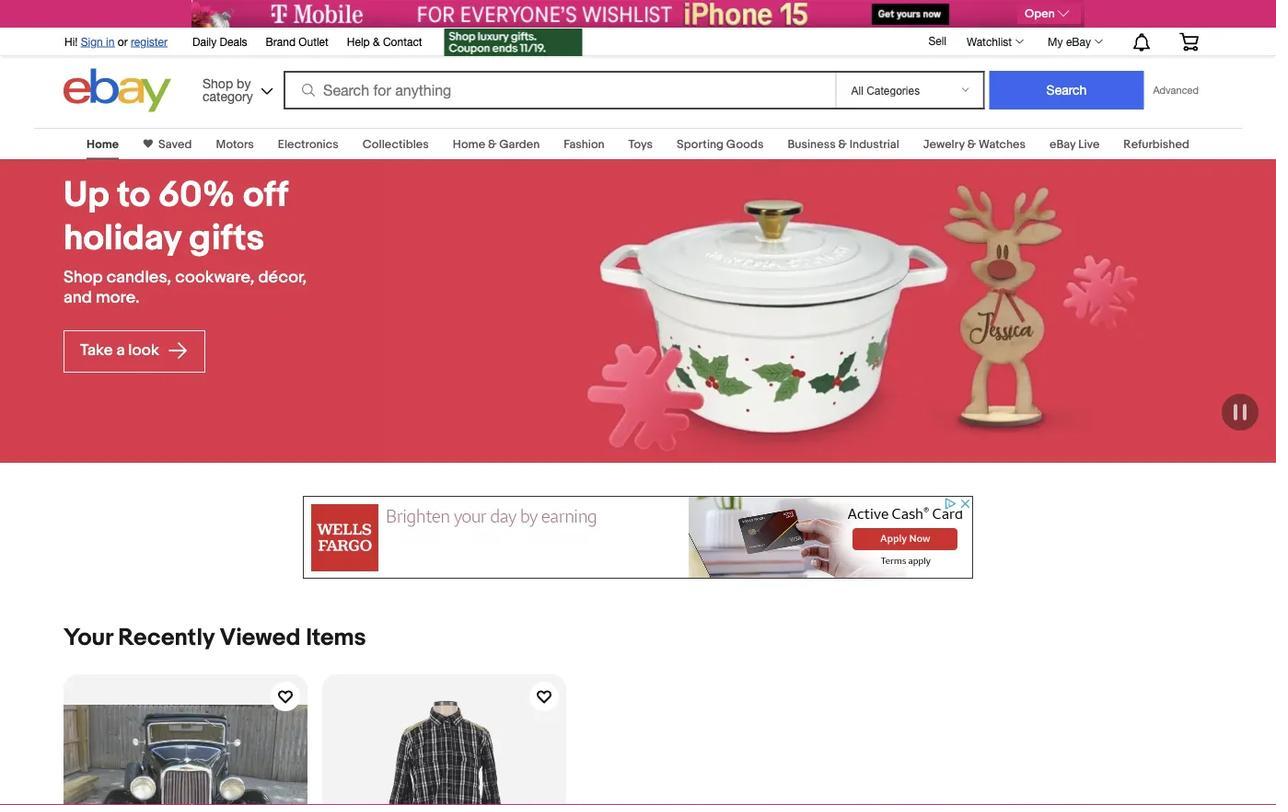 Task type: locate. For each thing, give the bounding box(es) containing it.
1 vertical spatial ebay
[[1050, 137, 1076, 151]]

items
[[306, 624, 366, 652]]

a
[[116, 341, 125, 361]]

shop left by
[[203, 76, 233, 91]]

up to 60% off holiday gifts main content
[[0, 117, 1276, 806]]

ebay left 'live'
[[1050, 137, 1076, 151]]

register
[[131, 35, 168, 48]]

&
[[373, 35, 380, 48], [488, 137, 497, 151], [838, 137, 847, 151], [967, 137, 976, 151]]

0 vertical spatial shop
[[203, 76, 233, 91]]

advertisement region
[[192, 0, 1085, 28], [303, 496, 973, 579]]

help
[[347, 35, 370, 48]]

Search for anything text field
[[286, 73, 832, 108]]

recently
[[118, 624, 214, 652]]

electronics
[[278, 137, 339, 151]]

& right help
[[373, 35, 380, 48]]

refurbished
[[1124, 137, 1190, 151]]

saved link
[[153, 137, 192, 151]]

jewelry
[[923, 137, 965, 151]]

décor,
[[258, 268, 307, 288]]

in
[[106, 35, 115, 48]]

1 horizontal spatial home
[[453, 137, 485, 151]]

0 horizontal spatial home
[[87, 137, 119, 151]]

& inside the account navigation
[[373, 35, 380, 48]]

& right business
[[838, 137, 847, 151]]

& left 'garden'
[[488, 137, 497, 151]]

candles,
[[107, 268, 171, 288]]

shop
[[203, 76, 233, 91], [64, 268, 103, 288]]

to
[[117, 174, 150, 217]]

shop inside the up to 60% off holiday gifts shop candles, cookware, décor, and more.
[[64, 268, 103, 288]]

advanced link
[[1144, 72, 1208, 109]]

home up 'up'
[[87, 137, 119, 151]]

watches
[[979, 137, 1026, 151]]

up to 60% off holiday gifts link
[[64, 174, 329, 260]]

open
[[1025, 7, 1055, 21]]

ebay
[[1066, 35, 1091, 48], [1050, 137, 1076, 151]]

your shopping cart image
[[1179, 32, 1200, 51]]

& for business
[[838, 137, 847, 151]]

brand outlet
[[266, 35, 329, 48]]

1 vertical spatial shop
[[64, 268, 103, 288]]

watchlist link
[[957, 30, 1032, 52]]

None submit
[[989, 71, 1144, 110]]

business & industrial link
[[788, 137, 899, 151]]

daily deals link
[[192, 32, 247, 52]]

0 vertical spatial ebay
[[1066, 35, 1091, 48]]

2 home from the left
[[453, 137, 485, 151]]

outlet
[[299, 35, 329, 48]]

shop up and
[[64, 268, 103, 288]]

home left 'garden'
[[453, 137, 485, 151]]

business
[[788, 137, 836, 151]]

home & garden link
[[453, 137, 540, 151]]

more.
[[96, 288, 140, 308]]

1 home from the left
[[87, 137, 119, 151]]

your
[[64, 624, 113, 652]]

and
[[64, 288, 92, 308]]

0 horizontal spatial shop
[[64, 268, 103, 288]]

fashion
[[564, 137, 605, 151]]

register link
[[131, 35, 168, 48]]

my
[[1048, 35, 1063, 48]]

or
[[118, 35, 128, 48]]

hi! sign in or register
[[64, 35, 168, 48]]

ebay inside the account navigation
[[1066, 35, 1091, 48]]

advertisement region inside up to 60% off holiday gifts main content
[[303, 496, 973, 579]]

& right jewelry
[[967, 137, 976, 151]]

help & contact
[[347, 35, 422, 48]]

fashion link
[[564, 137, 605, 151]]

1 horizontal spatial shop
[[203, 76, 233, 91]]

& for jewelry
[[967, 137, 976, 151]]

up to 60% off holiday gifts shop candles, cookware, décor, and more.
[[64, 174, 307, 308]]

home
[[87, 137, 119, 151], [453, 137, 485, 151]]

1 vertical spatial advertisement region
[[303, 496, 973, 579]]

cookware,
[[175, 268, 254, 288]]

sell link
[[920, 34, 955, 47]]

sell
[[929, 34, 947, 47]]

ebay right my
[[1066, 35, 1091, 48]]

industrial
[[850, 137, 899, 151]]

collectibles
[[362, 137, 429, 151]]

toys link
[[629, 137, 653, 151]]

my ebay
[[1048, 35, 1091, 48]]



Task type: describe. For each thing, give the bounding box(es) containing it.
brand outlet link
[[266, 32, 329, 52]]

up
[[64, 174, 109, 217]]

get the coupon image
[[444, 29, 583, 56]]

0 vertical spatial advertisement region
[[192, 0, 1085, 28]]

live
[[1078, 137, 1100, 151]]

home for home & garden
[[453, 137, 485, 151]]

off
[[243, 174, 288, 217]]

look
[[128, 341, 159, 361]]

& for help
[[373, 35, 380, 48]]

sporting
[[677, 137, 724, 151]]

electronics link
[[278, 137, 339, 151]]

viewed
[[220, 624, 301, 652]]

your recently viewed items
[[64, 624, 366, 652]]

goods
[[726, 137, 764, 151]]

toys
[[629, 137, 653, 151]]

business & industrial
[[788, 137, 899, 151]]

watchlist
[[967, 35, 1012, 48]]

jewelry & watches link
[[923, 137, 1026, 151]]

none submit inside 'shop by category' banner
[[989, 71, 1144, 110]]

gifts
[[189, 217, 264, 260]]

sign
[[81, 35, 103, 48]]

jewelry & watches
[[923, 137, 1026, 151]]

motors link
[[216, 137, 254, 151]]

collectibles link
[[362, 137, 429, 151]]

60%
[[158, 174, 235, 217]]

sporting goods
[[677, 137, 764, 151]]

sign in link
[[81, 35, 115, 48]]

shop by category
[[203, 76, 253, 104]]

holiday
[[64, 217, 181, 260]]

shop by category banner
[[54, 23, 1213, 117]]

help & contact link
[[347, 32, 422, 52]]

ebay live link
[[1050, 137, 1100, 151]]

ebay inside up to 60% off holiday gifts main content
[[1050, 137, 1076, 151]]

shop inside shop by category
[[203, 76, 233, 91]]

by
[[237, 76, 251, 91]]

deals
[[220, 35, 247, 48]]

home & garden
[[453, 137, 540, 151]]

shop by category button
[[194, 69, 277, 108]]

motors
[[216, 137, 254, 151]]

garden
[[499, 137, 540, 151]]

& for home
[[488, 137, 497, 151]]

brand
[[266, 35, 296, 48]]

hi!
[[64, 35, 78, 48]]

refurbished link
[[1124, 137, 1190, 151]]

account navigation
[[54, 23, 1213, 58]]

ebay live
[[1050, 137, 1100, 151]]

daily deals
[[192, 35, 247, 48]]

open button
[[1018, 4, 1081, 24]]

category
[[203, 88, 253, 104]]

my ebay link
[[1038, 30, 1111, 52]]

saved
[[158, 137, 192, 151]]

daily
[[192, 35, 217, 48]]

take a look link
[[64, 330, 205, 373]]

advanced
[[1153, 84, 1199, 96]]

sporting goods link
[[677, 137, 764, 151]]

home for home
[[87, 137, 119, 151]]

take
[[80, 341, 113, 361]]

contact
[[383, 35, 422, 48]]

take a look
[[80, 341, 163, 361]]



Task type: vqa. For each thing, say whether or not it's contained in the screenshot.
Up to 60% off holiday gifts link
yes



